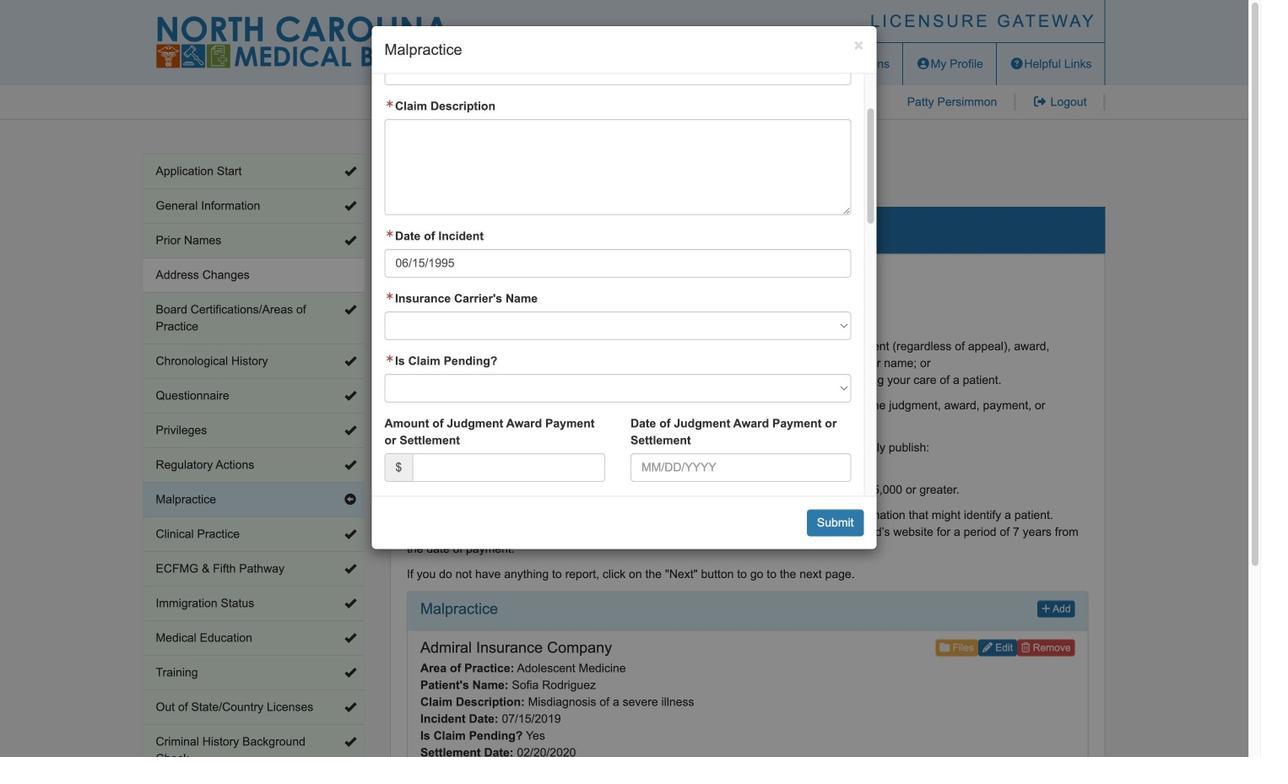 Task type: describe. For each thing, give the bounding box(es) containing it.
5 ok image from the top
[[345, 425, 356, 437]]

4 ok image from the top
[[345, 390, 356, 402]]

1 vertical spatial mm/dd/yyyy text field
[[631, 454, 852, 482]]

3 ok image from the top
[[345, 356, 356, 367]]

3 fw image from the top
[[385, 355, 395, 363]]

pencil image
[[983, 643, 993, 653]]

8 ok image from the top
[[345, 598, 356, 610]]

sign out image
[[1033, 96, 1048, 108]]

6 ok image from the top
[[345, 737, 356, 748]]

1 ok image from the top
[[345, 235, 356, 247]]

1 ok image from the top
[[345, 166, 356, 177]]

2 fw image from the top
[[385, 230, 395, 238]]

2 ok image from the top
[[345, 304, 356, 316]]

plus image
[[1042, 604, 1051, 614]]

1 fw image from the top
[[385, 100, 395, 108]]



Task type: vqa. For each thing, say whether or not it's contained in the screenshot.
fw image to the top
yes



Task type: locate. For each thing, give the bounding box(es) containing it.
5 ok image from the top
[[345, 702, 356, 714]]

6 ok image from the top
[[345, 459, 356, 471]]

9 ok image from the top
[[345, 633, 356, 644]]

user circle image
[[917, 58, 931, 70]]

north carolina medical board logo image
[[156, 16, 451, 68]]

ok image
[[345, 166, 356, 177], [345, 200, 356, 212], [345, 563, 356, 575], [345, 667, 356, 679], [345, 702, 356, 714], [345, 737, 356, 748]]

question circle image
[[1010, 58, 1025, 70]]

3 ok image from the top
[[345, 563, 356, 575]]

1 vertical spatial fw image
[[385, 230, 395, 238]]

None text field
[[412, 454, 606, 482]]

folder image
[[940, 643, 950, 653]]

None submit
[[807, 510, 865, 537]]

circle arrow left image
[[345, 494, 356, 506]]

4 ok image from the top
[[345, 667, 356, 679]]

2 vertical spatial fw image
[[385, 355, 395, 363]]

trash o image
[[1022, 643, 1031, 653]]

7 ok image from the top
[[345, 529, 356, 541]]

MM/DD/YYYY text field
[[385, 249, 852, 278], [631, 454, 852, 482]]

0 vertical spatial mm/dd/yyyy text field
[[385, 249, 852, 278]]

0 vertical spatial fw image
[[385, 100, 395, 108]]

fw image
[[385, 292, 395, 301]]

None text field
[[385, 119, 852, 216]]

2 ok image from the top
[[345, 200, 356, 212]]

fw image
[[385, 100, 395, 108], [385, 230, 395, 238], [385, 355, 395, 363]]

ok image
[[345, 235, 356, 247], [345, 304, 356, 316], [345, 356, 356, 367], [345, 390, 356, 402], [345, 425, 356, 437], [345, 459, 356, 471], [345, 529, 356, 541], [345, 598, 356, 610], [345, 633, 356, 644]]



